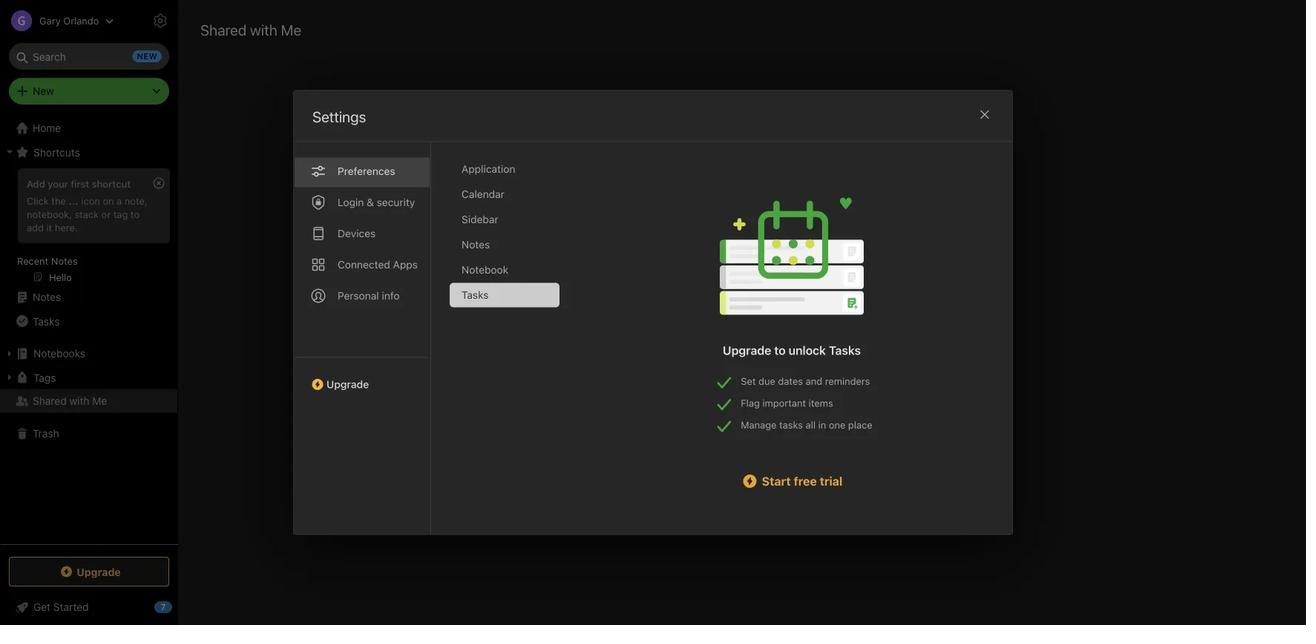 Task type: locate. For each thing, give the bounding box(es) containing it.
0 vertical spatial upgrade button
[[294, 358, 431, 397]]

upgrade button
[[294, 358, 431, 397], [9, 558, 169, 587]]

tasks down "notebook"
[[462, 289, 489, 301]]

1 horizontal spatial with
[[250, 21, 278, 38]]

notes tab
[[450, 233, 560, 257]]

shared inside tree
[[33, 395, 67, 408]]

notes inside shared with me "element"
[[592, 386, 623, 400]]

expand notebooks image
[[4, 348, 16, 360]]

and left notebooks
[[627, 386, 647, 400]]

note,
[[125, 195, 147, 206]]

0 horizontal spatial and
[[627, 386, 647, 400]]

2 vertical spatial tasks
[[829, 344, 861, 358]]

0 vertical spatial here.
[[55, 222, 78, 233]]

2 horizontal spatial upgrade
[[723, 344, 772, 358]]

shortcuts
[[33, 146, 80, 158]]

me
[[281, 21, 302, 38], [92, 395, 107, 408]]

0 vertical spatial upgrade
[[723, 344, 772, 358]]

shared right settings "image"
[[200, 21, 247, 38]]

0 horizontal spatial shared with me
[[33, 395, 107, 408]]

here. right 'it'
[[55, 222, 78, 233]]

manage tasks all in one place
[[741, 420, 873, 431]]

trash link
[[0, 422, 177, 446]]

1 horizontal spatial here.
[[866, 386, 893, 400]]

or
[[101, 209, 111, 220]]

0 vertical spatial tasks
[[462, 289, 489, 301]]

1 horizontal spatial shared
[[200, 21, 247, 38]]

start free trial
[[762, 475, 843, 489]]

on
[[103, 195, 114, 206]]

shared down nothing shared yet
[[710, 386, 746, 400]]

application tab
[[450, 157, 560, 182]]

login
[[338, 196, 364, 209]]

1 horizontal spatial tasks
[[462, 289, 489, 301]]

icon on a note, notebook, stack or tag to add it here.
[[27, 195, 147, 233]]

login & security
[[338, 196, 415, 209]]

2 vertical spatial upgrade
[[77, 566, 121, 579]]

expand tags image
[[4, 372, 16, 384]]

1 vertical spatial shared with me
[[33, 395, 107, 408]]

tasks up notebooks
[[33, 315, 60, 328]]

0 horizontal spatial to
[[131, 209, 140, 220]]

me inside "element"
[[281, 21, 302, 38]]

personal
[[338, 290, 379, 302]]

shared up "set"
[[736, 357, 778, 373]]

unlock
[[789, 344, 826, 358]]

click the ...
[[27, 195, 79, 206]]

0 horizontal spatial tab list
[[294, 142, 431, 535]]

1 vertical spatial upgrade button
[[9, 558, 169, 587]]

start free trial link
[[712, 473, 873, 491]]

0 horizontal spatial tasks
[[33, 315, 60, 328]]

0 horizontal spatial with
[[69, 395, 89, 408]]

Search text field
[[19, 43, 159, 70]]

shared
[[736, 357, 778, 373], [710, 386, 746, 400]]

notes right recent in the left of the page
[[51, 255, 78, 267]]

tasks up reminders
[[829, 344, 861, 358]]

&
[[367, 196, 374, 209]]

notebooks
[[33, 348, 85, 360]]

tasks inside tab
[[462, 289, 489, 301]]

1 vertical spatial shared
[[33, 395, 67, 408]]

tags
[[33, 372, 56, 384]]

personal info
[[338, 290, 400, 302]]

icon
[[81, 195, 100, 206]]

0 horizontal spatial shared
[[33, 395, 67, 408]]

1 vertical spatial to
[[775, 344, 786, 358]]

apps
[[393, 259, 418, 271]]

show
[[818, 386, 846, 400]]

here.
[[55, 222, 78, 233], [866, 386, 893, 400]]

items
[[809, 398, 834, 409]]

to
[[131, 209, 140, 220], [775, 344, 786, 358]]

tab list containing application
[[450, 157, 572, 535]]

to left unlock
[[775, 344, 786, 358]]

the
[[51, 195, 66, 206]]

1 horizontal spatial tab list
[[450, 157, 572, 535]]

tab list containing preferences
[[294, 142, 431, 535]]

1 vertical spatial me
[[92, 395, 107, 408]]

0 horizontal spatial me
[[92, 395, 107, 408]]

notes
[[462, 239, 490, 251], [51, 255, 78, 267], [33, 291, 61, 304], [592, 386, 623, 400]]

flag important items
[[741, 398, 834, 409]]

free
[[794, 475, 817, 489]]

and
[[806, 376, 823, 387], [627, 386, 647, 400]]

home link
[[0, 117, 178, 140]]

1 vertical spatial tasks
[[33, 315, 60, 328]]

shared with me inside tree
[[33, 395, 107, 408]]

will
[[798, 386, 815, 400]]

2 horizontal spatial tasks
[[829, 344, 861, 358]]

group
[[0, 164, 177, 292]]

notes left notebooks
[[592, 386, 623, 400]]

flag
[[741, 398, 760, 409]]

tags button
[[0, 366, 177, 390]]

settings
[[313, 108, 366, 125]]

...
[[69, 195, 79, 206]]

notebook tab
[[450, 258, 560, 283]]

tasks inside button
[[33, 315, 60, 328]]

1 vertical spatial shared
[[710, 386, 746, 400]]

shared down tags
[[33, 395, 67, 408]]

notebook
[[462, 264, 509, 276]]

and up items
[[806, 376, 823, 387]]

notes inside group
[[51, 255, 78, 267]]

tasks
[[462, 289, 489, 301], [33, 315, 60, 328], [829, 344, 861, 358]]

it
[[46, 222, 52, 233]]

shared with me link
[[0, 390, 177, 414]]

0 vertical spatial to
[[131, 209, 140, 220]]

0 horizontal spatial here.
[[55, 222, 78, 233]]

tab list
[[294, 142, 431, 535], [450, 157, 572, 535]]

notes and notebooks shared with you will show up here.
[[592, 386, 893, 400]]

with
[[250, 21, 278, 38], [749, 386, 772, 400], [69, 395, 89, 408]]

0 horizontal spatial upgrade button
[[9, 558, 169, 587]]

group containing add your first shortcut
[[0, 164, 177, 292]]

notebooks link
[[0, 342, 177, 366]]

0 vertical spatial shared with me
[[200, 21, 302, 38]]

None search field
[[19, 43, 159, 70]]

upgrade
[[723, 344, 772, 358], [327, 379, 369, 391], [77, 566, 121, 579]]

start
[[762, 475, 791, 489]]

1 horizontal spatial upgrade button
[[294, 358, 431, 397]]

to down note,
[[131, 209, 140, 220]]

0 vertical spatial shared
[[200, 21, 247, 38]]

tree
[[0, 117, 178, 544]]

new button
[[9, 78, 169, 105]]

here. right up at the right of the page
[[866, 386, 893, 400]]

recent
[[17, 255, 48, 267]]

one
[[829, 420, 846, 431]]

1 vertical spatial here.
[[866, 386, 893, 400]]

shared with me
[[200, 21, 302, 38], [33, 395, 107, 408]]

1 horizontal spatial me
[[281, 21, 302, 38]]

yet
[[782, 357, 801, 373]]

nothing shared yet
[[684, 357, 801, 373]]

connected
[[338, 259, 390, 271]]

1 horizontal spatial shared with me
[[200, 21, 302, 38]]

tree containing home
[[0, 117, 178, 544]]

0 vertical spatial shared
[[736, 357, 778, 373]]

shared
[[200, 21, 247, 38], [33, 395, 67, 408]]

0 vertical spatial me
[[281, 21, 302, 38]]

notes down sidebar
[[462, 239, 490, 251]]

1 vertical spatial upgrade
[[327, 379, 369, 391]]



Task type: describe. For each thing, give the bounding box(es) containing it.
a
[[117, 195, 122, 206]]

notes link
[[0, 286, 177, 310]]

your
[[48, 178, 68, 189]]

recent notes
[[17, 255, 78, 267]]

and inside shared with me "element"
[[627, 386, 647, 400]]

up
[[849, 386, 863, 400]]

due
[[759, 376, 776, 387]]

0 horizontal spatial upgrade
[[77, 566, 121, 579]]

add your first shortcut
[[27, 178, 131, 189]]

1 horizontal spatial to
[[775, 344, 786, 358]]

manage
[[741, 420, 777, 431]]

security
[[377, 196, 415, 209]]

tag
[[113, 209, 128, 220]]

application
[[462, 163, 516, 175]]

sidebar tab
[[450, 208, 560, 232]]

close image
[[976, 106, 994, 124]]

home
[[33, 122, 61, 134]]

reminders
[[826, 376, 871, 387]]

connected apps
[[338, 259, 418, 271]]

new
[[33, 85, 54, 97]]

trash
[[33, 428, 59, 440]]

stack
[[75, 209, 99, 220]]

trial
[[820, 475, 843, 489]]

1 horizontal spatial upgrade
[[327, 379, 369, 391]]

add
[[27, 178, 45, 189]]

sidebar
[[462, 213, 499, 226]]

notes inside tab
[[462, 239, 490, 251]]

1 horizontal spatial and
[[806, 376, 823, 387]]

shared with me element
[[178, 0, 1307, 626]]

upgrade to unlock tasks
[[723, 344, 861, 358]]

nothing
[[684, 357, 733, 373]]

add
[[27, 222, 44, 233]]

first
[[71, 178, 89, 189]]

place
[[849, 420, 873, 431]]

to inside the icon on a note, notebook, stack or tag to add it here.
[[131, 209, 140, 220]]

with inside tree
[[69, 395, 89, 408]]

notes down recent notes
[[33, 291, 61, 304]]

in
[[819, 420, 827, 431]]

shared with me inside "element"
[[200, 21, 302, 38]]

2 horizontal spatial with
[[749, 386, 772, 400]]

important
[[763, 398, 806, 409]]

tasks
[[780, 420, 803, 431]]

calendar
[[462, 188, 505, 200]]

notebook,
[[27, 209, 72, 220]]

preferences
[[338, 165, 395, 177]]

set due dates and reminders
[[741, 376, 871, 387]]

all
[[806, 420, 816, 431]]

info
[[382, 290, 400, 302]]

you
[[775, 386, 795, 400]]

set
[[741, 376, 756, 387]]

here. inside shared with me "element"
[[866, 386, 893, 400]]

tasks tab
[[450, 283, 560, 308]]

calendar tab
[[450, 182, 560, 207]]

shortcuts button
[[0, 140, 177, 164]]

devices
[[338, 228, 376, 240]]

notebooks
[[650, 386, 706, 400]]

tasks button
[[0, 310, 177, 333]]

settings image
[[151, 12, 169, 30]]

click
[[27, 195, 49, 206]]

here. inside the icon on a note, notebook, stack or tag to add it here.
[[55, 222, 78, 233]]

shared inside "element"
[[200, 21, 247, 38]]

shortcut
[[92, 178, 131, 189]]

dates
[[778, 376, 803, 387]]



Task type: vqa. For each thing, say whether or not it's contained in the screenshot.
NOTES
yes



